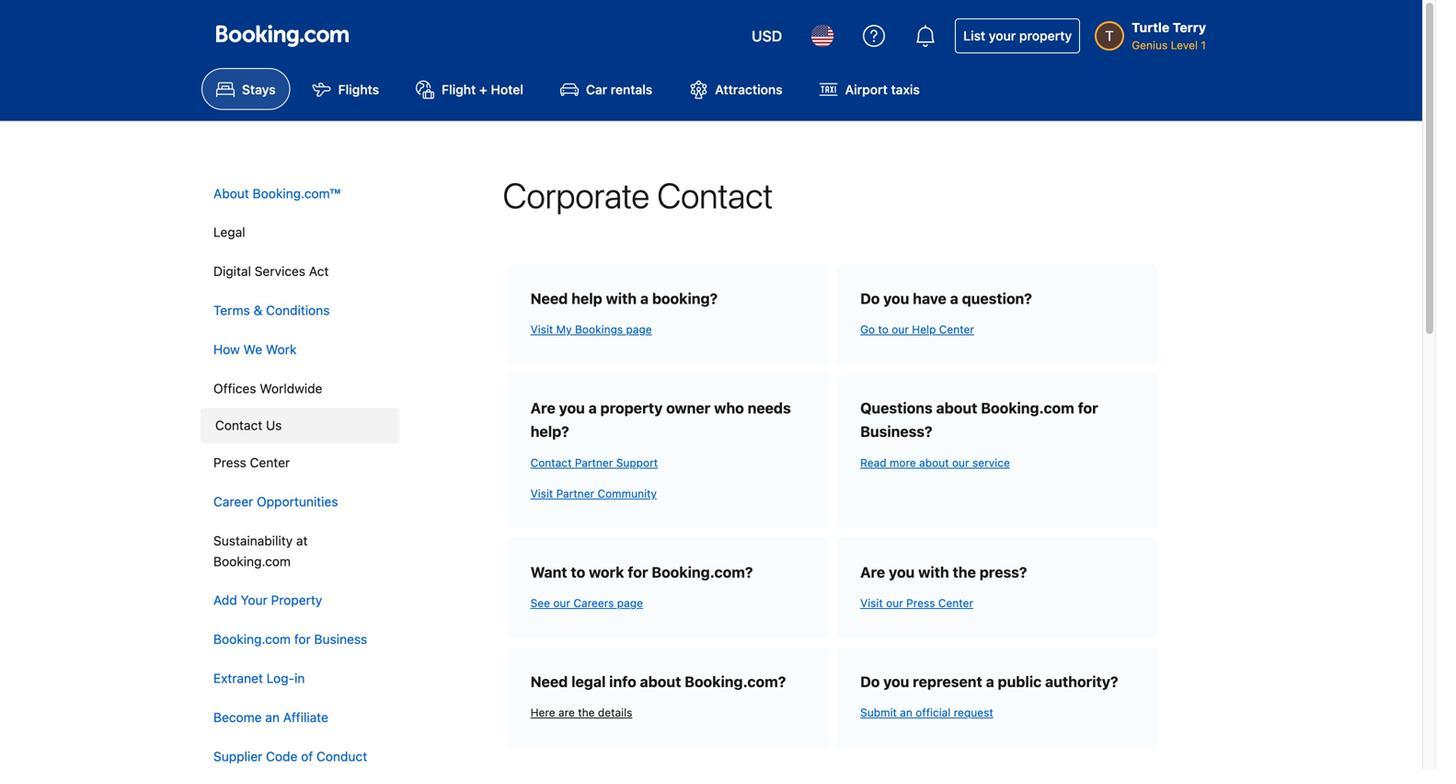 Task type: describe. For each thing, give the bounding box(es) containing it.
terms & conditions
[[214, 303, 330, 318]]

your
[[989, 28, 1016, 43]]

list
[[964, 28, 986, 43]]

need help with a booking?
[[531, 290, 718, 307]]

booking.com for about
[[981, 399, 1075, 417]]

about
[[214, 186, 249, 201]]

press center
[[214, 455, 290, 470]]

our left help on the top right of the page
[[892, 323, 909, 336]]

turtle
[[1132, 20, 1170, 35]]

see
[[531, 597, 550, 610]]

you for represent
[[884, 673, 910, 691]]

&
[[254, 303, 263, 318]]

car
[[586, 82, 608, 97]]

level
[[1171, 39, 1198, 52]]

legal
[[572, 673, 606, 691]]

in
[[295, 671, 305, 686]]

contact partner support link
[[531, 444, 805, 475]]

a for need help with a booking?
[[640, 290, 649, 307]]

become
[[214, 710, 262, 725]]

stays link
[[202, 68, 290, 110]]

do for do you represent a public authority?
[[861, 673, 880, 691]]

property
[[271, 593, 322, 608]]

of
[[301, 749, 313, 764]]

us
[[266, 418, 282, 433]]

visit partner community
[[531, 487, 657, 500]]

2 vertical spatial for
[[294, 632, 311, 647]]

submit
[[861, 707, 897, 719]]

career opportunities
[[214, 494, 338, 509]]

career opportunities link
[[201, 483, 395, 522]]

for for booking.com
[[1078, 399, 1099, 417]]

visit for need
[[531, 323, 553, 336]]

1 horizontal spatial press
[[907, 597, 935, 610]]

services
[[255, 264, 306, 279]]

0 horizontal spatial press
[[214, 455, 246, 470]]

digital services act
[[214, 264, 329, 279]]

terry
[[1173, 20, 1207, 35]]

turtle terry genius level 1
[[1132, 20, 1207, 52]]

offices
[[214, 381, 256, 396]]

offices worldwide link
[[201, 369, 395, 408]]

partner for visit
[[556, 487, 595, 500]]

booking.com online hotel reservations image
[[216, 25, 349, 47]]

work
[[589, 564, 624, 581]]

offices worldwide
[[214, 381, 323, 396]]

add
[[214, 593, 237, 608]]

contact partner support
[[531, 456, 658, 469]]

visit partner community link
[[531, 475, 805, 506]]

business?
[[861, 423, 933, 441]]

partner for contact
[[575, 456, 613, 469]]

0 vertical spatial property
[[1020, 28, 1072, 43]]

car rentals link
[[546, 68, 667, 110]]

1 horizontal spatial the
[[953, 564, 976, 581]]

need legal info about booking.com?
[[531, 673, 786, 691]]

help
[[912, 323, 936, 336]]

2 vertical spatial about
[[640, 673, 681, 691]]

see our careers page
[[531, 597, 643, 610]]

with for help
[[606, 290, 637, 307]]

need for need legal info about booking.com?
[[531, 673, 568, 691]]

usd
[[752, 27, 782, 45]]

page for a
[[626, 323, 652, 336]]

add your property
[[214, 593, 322, 608]]

how
[[214, 342, 240, 357]]

are you with the press?
[[861, 564, 1028, 581]]

see our careers page link
[[531, 584, 805, 615]]

worldwide
[[260, 381, 323, 396]]

contact for contact us
[[215, 418, 263, 433]]

list your property
[[964, 28, 1072, 43]]

terms & conditions link
[[201, 291, 395, 330]]

read
[[861, 456, 887, 469]]

our left service
[[952, 456, 970, 469]]

visit my bookings page link
[[531, 311, 805, 342]]

attractions link
[[675, 68, 798, 110]]

attractions
[[715, 82, 783, 97]]

are for are you with the press?
[[861, 564, 886, 581]]

center inside the go to our help center link
[[939, 323, 975, 336]]

airport taxis
[[845, 82, 920, 97]]

airport
[[845, 82, 888, 97]]

to for work
[[571, 564, 586, 581]]

a for do you have a question?
[[950, 290, 959, 307]]

flight + hotel
[[442, 82, 524, 97]]

a inside are you a property owner who needs help?
[[589, 399, 597, 417]]

hotel
[[491, 82, 524, 97]]

go to our help center
[[861, 323, 975, 336]]

usd button
[[741, 14, 794, 58]]

request
[[954, 707, 994, 719]]

sustainability at booking.com
[[214, 533, 308, 569]]

careers
[[574, 597, 614, 610]]

digital services act link
[[201, 252, 395, 291]]

a for do you represent a public authority?
[[986, 673, 995, 691]]

supplier code of conduct link
[[201, 737, 395, 769]]

navigation containing about booking.com™
[[201, 174, 399, 769]]

extranet log-in link
[[201, 659, 395, 698]]

are you a property owner who needs help?
[[531, 399, 791, 441]]

genius
[[1132, 39, 1168, 52]]

sustainability at booking.com link
[[201, 522, 395, 581]]

contact us
[[215, 418, 282, 433]]

visit for are
[[861, 597, 883, 610]]

authority?
[[1046, 673, 1119, 691]]

contact for contact partner support
[[531, 456, 572, 469]]

2 vertical spatial booking.com
[[214, 632, 291, 647]]

property inside are you a property owner who needs help?
[[601, 399, 663, 417]]

with for you
[[919, 564, 950, 581]]

your
[[241, 593, 268, 608]]

at
[[296, 533, 308, 548]]

log-
[[267, 671, 295, 686]]

my
[[556, 323, 572, 336]]



Task type: vqa. For each thing, say whether or not it's contained in the screenshot.
the middle contact
yes



Task type: locate. For each thing, give the bounding box(es) containing it.
needs
[[748, 399, 791, 417]]

0 vertical spatial page
[[626, 323, 652, 336]]

about booking.com™
[[214, 186, 341, 201]]

you for with
[[889, 564, 915, 581]]

0 horizontal spatial the
[[578, 707, 595, 719]]

the right are
[[578, 707, 595, 719]]

want
[[531, 564, 567, 581]]

our
[[892, 323, 909, 336], [952, 456, 970, 469], [553, 597, 571, 610], [886, 597, 904, 610]]

0 vertical spatial center
[[939, 323, 975, 336]]

supplier
[[214, 749, 263, 764]]

1 vertical spatial contact
[[215, 418, 263, 433]]

1 vertical spatial booking.com
[[214, 554, 291, 569]]

flights
[[338, 82, 379, 97]]

you for have
[[884, 290, 910, 307]]

0 vertical spatial press
[[214, 455, 246, 470]]

do
[[861, 290, 880, 307], [861, 673, 880, 691]]

service
[[973, 456, 1010, 469]]

1 vertical spatial for
[[628, 564, 648, 581]]

affiliate
[[283, 710, 328, 725]]

0 horizontal spatial property
[[601, 399, 663, 417]]

conditions
[[266, 303, 330, 318]]

car rentals
[[586, 82, 653, 97]]

2 vertical spatial visit
[[861, 597, 883, 610]]

extranet log-in
[[214, 671, 305, 686]]

0 horizontal spatial for
[[294, 632, 311, 647]]

property right your
[[1020, 28, 1072, 43]]

rentals
[[611, 82, 653, 97]]

1 vertical spatial page
[[617, 597, 643, 610]]

0 vertical spatial visit
[[531, 323, 553, 336]]

support
[[616, 456, 658, 469]]

to for our
[[878, 323, 889, 336]]

conduct
[[317, 749, 367, 764]]

you up visit our press center
[[889, 564, 915, 581]]

the inside here are the details link
[[578, 707, 595, 719]]

0 vertical spatial for
[[1078, 399, 1099, 417]]

0 vertical spatial about
[[936, 399, 978, 417]]

about inside questions about booking.com for business?
[[936, 399, 978, 417]]

need up here
[[531, 673, 568, 691]]

to right go
[[878, 323, 889, 336]]

visit down 'are you with the press?'
[[861, 597, 883, 610]]

0 vertical spatial booking.com
[[981, 399, 1075, 417]]

1 vertical spatial visit
[[531, 487, 553, 500]]

0 horizontal spatial an
[[265, 710, 280, 725]]

visit our press center
[[861, 597, 974, 610]]

our inside "link"
[[553, 597, 571, 610]]

owner
[[666, 399, 711, 417]]

0 vertical spatial partner
[[575, 456, 613, 469]]

for
[[1078, 399, 1099, 417], [628, 564, 648, 581], [294, 632, 311, 647]]

1 horizontal spatial are
[[861, 564, 886, 581]]

legal
[[214, 225, 245, 240]]

airport taxis link
[[805, 68, 935, 110]]

how we work
[[214, 342, 297, 357]]

legal link
[[201, 213, 395, 252]]

an for affiliate
[[265, 710, 280, 725]]

page for for
[[617, 597, 643, 610]]

an left official
[[900, 707, 913, 719]]

2 vertical spatial contact
[[531, 456, 572, 469]]

0 vertical spatial to
[[878, 323, 889, 336]]

do up submit
[[861, 673, 880, 691]]

community
[[598, 487, 657, 500]]

do you have a question?
[[861, 290, 1032, 307]]

how we work link
[[201, 330, 395, 369]]

booking.com
[[981, 399, 1075, 417], [214, 554, 291, 569], [214, 632, 291, 647]]

navigation
[[201, 174, 399, 769]]

are inside are you a property owner who needs help?
[[531, 399, 556, 417]]

1 vertical spatial property
[[601, 399, 663, 417]]

partner down contact partner support
[[556, 487, 595, 500]]

0 vertical spatial need
[[531, 290, 568, 307]]

1 horizontal spatial with
[[919, 564, 950, 581]]

1 vertical spatial booking.com?
[[685, 673, 786, 691]]

property up support
[[601, 399, 663, 417]]

here are the details
[[531, 707, 633, 719]]

0 horizontal spatial with
[[606, 290, 637, 307]]

1 horizontal spatial to
[[878, 323, 889, 336]]

2 do from the top
[[861, 673, 880, 691]]

an left affiliate
[[265, 710, 280, 725]]

you for a
[[559, 399, 585, 417]]

center down us
[[250, 455, 290, 470]]

need for need help with a booking?
[[531, 290, 568, 307]]

submit an official request
[[861, 707, 994, 719]]

flight + hotel link
[[401, 68, 538, 110]]

a up contact partner support
[[589, 399, 597, 417]]

1 vertical spatial with
[[919, 564, 950, 581]]

booking.com down your
[[214, 632, 291, 647]]

you up help?
[[559, 399, 585, 417]]

an inside navigation
[[265, 710, 280, 725]]

partner
[[575, 456, 613, 469], [556, 487, 595, 500]]

1 vertical spatial partner
[[556, 487, 595, 500]]

partner inside 'link'
[[556, 487, 595, 500]]

2 horizontal spatial for
[[1078, 399, 1099, 417]]

about up "read more about our service"
[[936, 399, 978, 417]]

0 horizontal spatial contact
[[215, 418, 263, 433]]

1 do from the top
[[861, 290, 880, 307]]

1 vertical spatial the
[[578, 707, 595, 719]]

center down 'are you with the press?'
[[939, 597, 974, 610]]

2 horizontal spatial contact
[[657, 175, 773, 216]]

an
[[900, 707, 913, 719], [265, 710, 280, 725]]

2 need from the top
[[531, 673, 568, 691]]

you up submit
[[884, 673, 910, 691]]

question?
[[962, 290, 1032, 307]]

corporate contact
[[503, 175, 773, 216]]

booking.com? up here are the details link
[[685, 673, 786, 691]]

contact us link
[[201, 408, 399, 444]]

booking.com? for need legal info about booking.com?
[[685, 673, 786, 691]]

1 vertical spatial need
[[531, 673, 568, 691]]

visit left my
[[531, 323, 553, 336]]

booking.com™
[[253, 186, 341, 201]]

flight
[[442, 82, 476, 97]]

you inside are you a property owner who needs help?
[[559, 399, 585, 417]]

press center link
[[201, 444, 395, 483]]

property
[[1020, 28, 1072, 43], [601, 399, 663, 417]]

1
[[1201, 39, 1207, 52]]

about
[[936, 399, 978, 417], [920, 456, 949, 469], [640, 673, 681, 691]]

stays
[[242, 82, 276, 97]]

go
[[861, 323, 875, 336]]

we
[[243, 342, 262, 357]]

a
[[640, 290, 649, 307], [950, 290, 959, 307], [589, 399, 597, 417], [986, 673, 995, 691]]

read more about our service
[[861, 456, 1010, 469]]

visit our press center link
[[861, 584, 1135, 615]]

booking.com for business link
[[201, 620, 395, 659]]

an for official
[[900, 707, 913, 719]]

the left press?
[[953, 564, 976, 581]]

corporate
[[503, 175, 650, 216]]

a up the 'visit my bookings page' link
[[640, 290, 649, 307]]

1 horizontal spatial contact
[[531, 456, 572, 469]]

booking.com inside questions about booking.com for business?
[[981, 399, 1075, 417]]

partner up 'visit partner community'
[[575, 456, 613, 469]]

submit an official request link
[[861, 694, 1135, 725]]

act
[[309, 264, 329, 279]]

center inside press center link
[[250, 455, 290, 470]]

for inside questions about booking.com for business?
[[1078, 399, 1099, 417]]

help?
[[531, 423, 569, 441]]

booking.com for at
[[214, 554, 291, 569]]

visit down contact partner support
[[531, 487, 553, 500]]

here are the details link
[[531, 694, 805, 725]]

sustainability
[[214, 533, 293, 548]]

you left have
[[884, 290, 910, 307]]

are up visit our press center
[[861, 564, 886, 581]]

visit
[[531, 323, 553, 336], [531, 487, 553, 500], [861, 597, 883, 610]]

are up help?
[[531, 399, 556, 417]]

1 horizontal spatial property
[[1020, 28, 1072, 43]]

questions
[[861, 399, 933, 417]]

a up submit an official request link
[[986, 673, 995, 691]]

0 vertical spatial do
[[861, 290, 880, 307]]

public
[[998, 673, 1042, 691]]

booking.com? for want to work for booking.com?
[[652, 564, 753, 581]]

1 vertical spatial are
[[861, 564, 886, 581]]

want to work for booking.com?
[[531, 564, 753, 581]]

booking.com up read more about our service link
[[981, 399, 1075, 417]]

do up go
[[861, 290, 880, 307]]

visit inside 'link'
[[531, 487, 553, 500]]

our down 'are you with the press?'
[[886, 597, 904, 610]]

about up here are the details link
[[640, 673, 681, 691]]

1 vertical spatial do
[[861, 673, 880, 691]]

booking?
[[652, 290, 718, 307]]

help
[[572, 290, 603, 307]]

0 vertical spatial the
[[953, 564, 976, 581]]

visit my bookings page
[[531, 323, 652, 336]]

digital
[[214, 264, 251, 279]]

booking.com? up see our careers page "link"
[[652, 564, 753, 581]]

do for do you have a question?
[[861, 290, 880, 307]]

page down want to work for booking.com?
[[617, 597, 643, 610]]

with right help
[[606, 290, 637, 307]]

center inside "visit our press center" link
[[939, 597, 974, 610]]

about right more
[[920, 456, 949, 469]]

page inside "link"
[[617, 597, 643, 610]]

are
[[559, 707, 575, 719]]

booking.com inside sustainability at booking.com
[[214, 554, 291, 569]]

our right see
[[553, 597, 571, 610]]

booking.com down sustainability
[[214, 554, 291, 569]]

1 vertical spatial press
[[907, 597, 935, 610]]

need up my
[[531, 290, 568, 307]]

with up visit our press center
[[919, 564, 950, 581]]

1 vertical spatial about
[[920, 456, 949, 469]]

page down need help with a booking? on the left of page
[[626, 323, 652, 336]]

0 horizontal spatial to
[[571, 564, 586, 581]]

2 vertical spatial center
[[939, 597, 974, 610]]

press down 'are you with the press?'
[[907, 597, 935, 610]]

booking.com?
[[652, 564, 753, 581], [685, 673, 786, 691]]

more
[[890, 456, 916, 469]]

0 vertical spatial with
[[606, 290, 637, 307]]

info
[[609, 673, 637, 691]]

booking.com for business
[[214, 632, 367, 647]]

0 vertical spatial contact
[[657, 175, 773, 216]]

are for are you a property owner who needs help?
[[531, 399, 556, 417]]

work
[[266, 342, 297, 357]]

0 vertical spatial are
[[531, 399, 556, 417]]

0 vertical spatial booking.com?
[[652, 564, 753, 581]]

to left work
[[571, 564, 586, 581]]

become an affiliate link
[[201, 698, 395, 737]]

0 horizontal spatial are
[[531, 399, 556, 417]]

1 vertical spatial to
[[571, 564, 586, 581]]

read more about our service link
[[861, 444, 1135, 475]]

press up career
[[214, 455, 246, 470]]

center down do you have a question?
[[939, 323, 975, 336]]

with
[[606, 290, 637, 307], [919, 564, 950, 581]]

extranet
[[214, 671, 263, 686]]

a right have
[[950, 290, 959, 307]]

bookings
[[575, 323, 623, 336]]

1 horizontal spatial an
[[900, 707, 913, 719]]

1 horizontal spatial for
[[628, 564, 648, 581]]

1 need from the top
[[531, 290, 568, 307]]

who
[[714, 399, 744, 417]]

career
[[214, 494, 253, 509]]

press?
[[980, 564, 1028, 581]]

for for work
[[628, 564, 648, 581]]

1 vertical spatial center
[[250, 455, 290, 470]]



